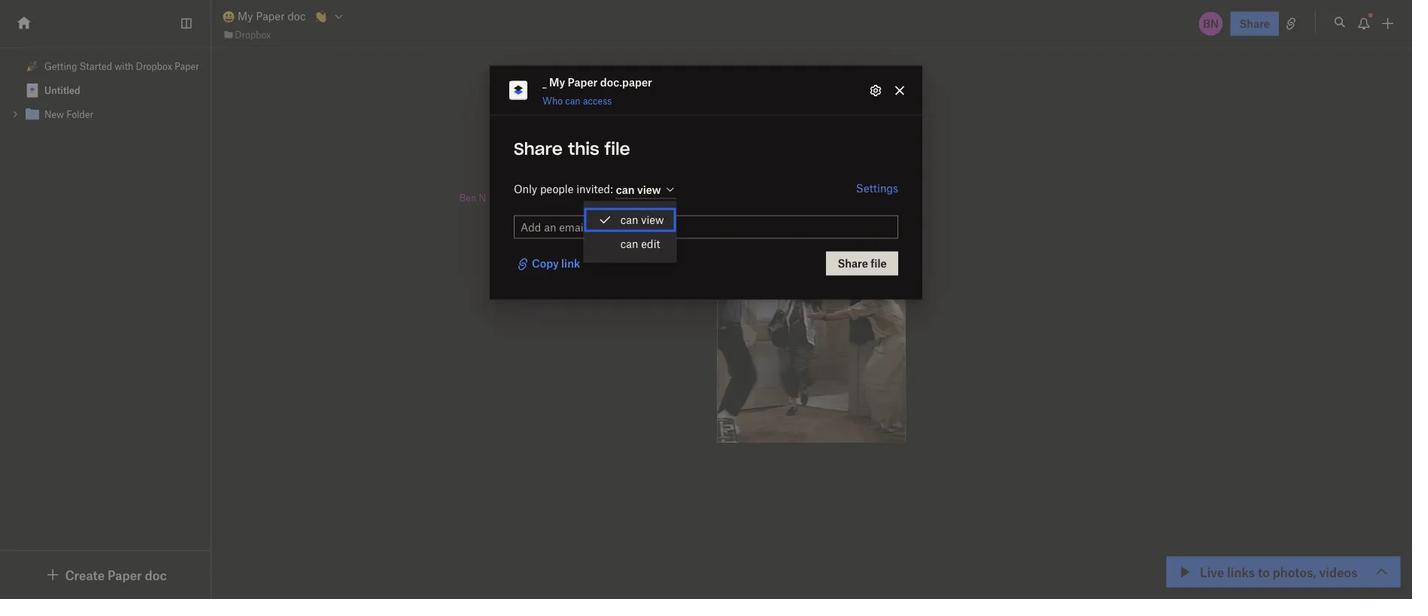 Task type: locate. For each thing, give the bounding box(es) containing it.
1 horizontal spatial to
[[1258, 565, 1270, 580]]

doc up started at the top
[[676, 126, 729, 164]]

dropbox down "my paper doc" link
[[235, 29, 271, 40]]

paper inside / contents "list"
[[175, 61, 199, 72]]

menu
[[584, 202, 676, 262]]

minutes
[[1268, 569, 1308, 582]]

can
[[565, 95, 581, 106], [616, 183, 635, 196], [620, 213, 638, 227], [620, 238, 638, 251]]

live links to photos, videos
[[1200, 565, 1358, 580]]

can right :
[[616, 183, 635, 196]]

can view right :
[[616, 183, 661, 196]]

1 vertical spatial view
[[641, 213, 664, 227]]

/ contents list
[[0, 54, 211, 126]]

my paper doc
[[235, 10, 306, 23], [523, 126, 729, 164]]

invited
[[576, 183, 610, 196]]

can inside _ my paper doc.paper who can access
[[565, 95, 581, 106]]

2 vertical spatial my
[[530, 126, 576, 164]]

share
[[1240, 17, 1270, 30], [514, 142, 563, 159]]

doc right grinning face with big eyes image
[[288, 10, 306, 23]]

view inside radio item
[[641, 213, 664, 227]]

only
[[514, 183, 537, 196]]

party popper image
[[26, 60, 38, 72]]

my down who
[[530, 126, 576, 164]]

my right _
[[549, 75, 565, 88]]

grinning face with big eyes image
[[223, 11, 235, 23]]

started
[[80, 61, 112, 72]]

to right links
[[1258, 565, 1270, 580]]

1 vertical spatial can view
[[620, 213, 664, 227]]

view
[[637, 183, 661, 196], [641, 213, 664, 227]]

with
[[115, 61, 133, 72]]

can view
[[616, 183, 661, 196], [620, 213, 664, 227]]

1 horizontal spatial my paper doc
[[523, 126, 729, 164]]

updated 3 minutes ago
[[1212, 569, 1329, 582]]

1 vertical spatial dropbox
[[136, 61, 172, 72]]

create paper doc button
[[44, 567, 167, 585]]

0 vertical spatial to
[[626, 189, 637, 205]]

1 vertical spatial share
[[514, 142, 563, 159]]

bn button
[[1197, 10, 1225, 37]]

3
[[1258, 569, 1265, 582]]

videos
[[1319, 565, 1358, 580]]

:
[[610, 183, 613, 196]]

can view down get
[[620, 213, 664, 227]]

share up only
[[514, 142, 563, 159]]

paper up who can access link on the top
[[568, 75, 598, 88]]

my paper doc up "dropbox" 'link'
[[235, 10, 306, 23]]

doc inside popup button
[[145, 568, 167, 583]]

create paper doc
[[65, 568, 167, 583]]

view down get
[[641, 213, 664, 227]]

0 vertical spatial view
[[637, 183, 661, 196]]

my right grinning face with big eyes image
[[238, 10, 253, 23]]

2 horizontal spatial doc
[[676, 126, 729, 164]]

paper up :
[[583, 126, 668, 164]]

my paper doc inside heading
[[523, 126, 729, 164]]

menu containing can view
[[584, 202, 676, 262]]

0 vertical spatial dropbox
[[235, 29, 271, 40]]

paper right create
[[108, 568, 142, 583]]

0 vertical spatial my paper doc
[[235, 10, 306, 23]]

type
[[531, 189, 558, 205]]

paper
[[256, 10, 285, 23], [175, 61, 199, 72], [568, 75, 598, 88], [583, 126, 668, 164], [108, 568, 142, 583]]

can down type something to get started at the top left of the page
[[620, 213, 638, 227]]

something
[[562, 189, 622, 205]]

edit
[[641, 238, 660, 251]]

paper right 'with'
[[175, 61, 199, 72]]

can view button
[[616, 181, 676, 199]]

to inside popup button
[[1258, 565, 1270, 580]]

0 vertical spatial share
[[1240, 17, 1270, 30]]

paper inside popup button
[[108, 568, 142, 583]]

ago
[[1311, 569, 1329, 582]]

copy link
[[532, 257, 580, 270]]

my
[[238, 10, 253, 23], [549, 75, 565, 88], [530, 126, 576, 164]]

can view inside can view dropdown button
[[616, 183, 661, 196]]

0 horizontal spatial my paper doc
[[235, 10, 306, 23]]

to left get
[[626, 189, 637, 205]]

to for something
[[626, 189, 637, 205]]

list item
[[0, 102, 211, 126]]

1 vertical spatial doc
[[676, 126, 729, 164]]

settings
[[856, 181, 898, 195]]

my paper doc link
[[223, 8, 306, 25]]

doc
[[288, 10, 306, 23], [676, 126, 729, 164], [145, 568, 167, 583]]

view left started at the top
[[637, 183, 661, 196]]

0 horizontal spatial doc
[[145, 568, 167, 583]]

view inside dropdown button
[[637, 183, 661, 196]]

to
[[626, 189, 637, 205], [1258, 565, 1270, 580]]

share this file
[[514, 142, 630, 159]]

untitled link
[[0, 78, 211, 102]]

1 horizontal spatial share
[[1240, 17, 1270, 30]]

1 vertical spatial my paper doc
[[523, 126, 729, 164]]

can view radio item
[[584, 208, 676, 232]]

dropbox inside / contents "list"
[[136, 61, 172, 72]]

1 vertical spatial to
[[1258, 565, 1270, 580]]

share right bn
[[1240, 17, 1270, 30]]

share for share this file
[[514, 142, 563, 159]]

0 horizontal spatial share
[[514, 142, 563, 159]]

0 horizontal spatial dropbox
[[136, 61, 172, 72]]

who
[[542, 95, 563, 106]]

heading
[[466, 126, 1092, 166]]

0 horizontal spatial to
[[626, 189, 637, 205]]

can inside can view dropdown button
[[616, 183, 635, 196]]

my paper doc up :
[[523, 126, 729, 164]]

1 horizontal spatial doc
[[288, 10, 306, 23]]

type something to get started
[[531, 189, 703, 205]]

2 vertical spatial doc
[[145, 568, 167, 583]]

dropbox right 'with'
[[136, 61, 172, 72]]

share inside popup button
[[1240, 17, 1270, 30]]

paper up "dropbox" 'link'
[[256, 10, 285, 23]]

0 vertical spatial can view
[[616, 183, 661, 196]]

file
[[605, 142, 630, 159]]

0 vertical spatial doc
[[288, 10, 306, 23]]

can view inside can view radio item
[[620, 213, 664, 227]]

can right who
[[565, 95, 581, 106]]

0 vertical spatial my
[[238, 10, 253, 23]]

1 horizontal spatial dropbox
[[235, 29, 271, 40]]

1 vertical spatial my
[[549, 75, 565, 88]]

heading containing my paper doc
[[466, 126, 1092, 166]]

dropbox
[[235, 29, 271, 40], [136, 61, 172, 72]]

doc right create
[[145, 568, 167, 583]]



Task type: vqa. For each thing, say whether or not it's contained in the screenshot.
Search text field
no



Task type: describe. For each thing, give the bounding box(es) containing it.
live links to photos, videos button
[[1167, 558, 1400, 588]]

can left edit
[[620, 238, 638, 251]]

user-uploaded image: giphy.gif image
[[717, 215, 905, 443]]

settings link
[[856, 181, 898, 195]]

doc inside heading
[[676, 126, 729, 164]]

dig image
[[44, 567, 62, 585]]

template content image
[[23, 81, 41, 99]]

copy
[[532, 257, 559, 270]]

getting started with dropbox paper
[[44, 61, 199, 72]]

only people invited :
[[514, 183, 616, 196]]

to for links
[[1258, 565, 1270, 580]]

_
[[542, 75, 547, 88]]

untitled
[[44, 85, 80, 96]]

this
[[568, 142, 599, 159]]

share for share
[[1240, 17, 1270, 30]]

people
[[540, 183, 574, 196]]

can edit
[[620, 238, 660, 251]]

my inside _ my paper doc.paper who can access
[[549, 75, 565, 88]]

links
[[1227, 565, 1255, 580]]

_ my paper doc.paper who can access
[[542, 75, 652, 106]]

dropbox inside 'link'
[[235, 29, 271, 40]]

share button
[[1231, 12, 1279, 36]]

can inside can view radio item
[[620, 213, 638, 227]]

bn
[[1203, 17, 1219, 30]]

copy link link
[[514, 256, 583, 274]]

😃
[[466, 128, 497, 166]]

doc.paper
[[600, 75, 652, 88]]

getting
[[44, 61, 77, 72]]

get
[[640, 189, 658, 205]]

photos,
[[1273, 565, 1316, 580]]

started
[[662, 189, 703, 205]]

dropbox link
[[223, 27, 271, 42]]

paper inside heading
[[583, 126, 668, 164]]

getting started with dropbox paper link
[[0, 54, 211, 78]]

paper inside _ my paper doc.paper who can access
[[568, 75, 598, 88]]

live
[[1200, 565, 1224, 580]]

link
[[561, 257, 580, 270]]

create
[[65, 568, 105, 583]]

access
[[583, 95, 612, 106]]

updated
[[1212, 569, 1255, 582]]

who can access link
[[542, 95, 612, 106]]



